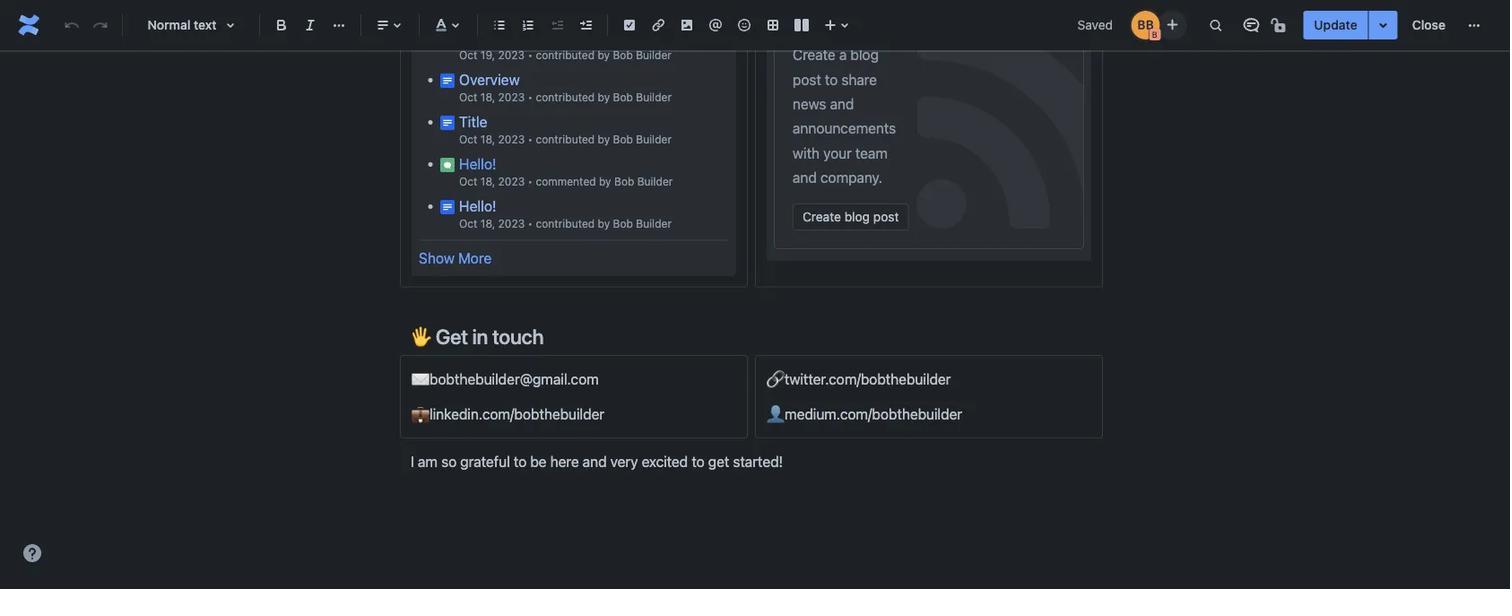 Task type: vqa. For each thing, say whether or not it's contained in the screenshot.
second 2023 from the top of the Main Content Area, Start Typing To Enter Text. TEXT FIELD
yes



Task type: describe. For each thing, give the bounding box(es) containing it.
mention image
[[705, 14, 727, 36]]

layouts image
[[791, 14, 813, 36]]

builder for overview oct 18, 2023 • contributed by bob builder
[[636, 91, 672, 104]]

overview link
[[459, 71, 520, 88]]

more image
[[1464, 14, 1485, 36]]

create for create a blog post to share news and announcements with your team and company.
[[793, 47, 836, 64]]

very
[[611, 453, 638, 470]]

by for title oct 18, 2023 • contributed by bob builder
[[598, 134, 610, 146]]

more formatting image
[[328, 14, 350, 36]]

• for hello! oct 18, 2023 • contributed by bob builder
[[528, 218, 533, 230]]

builder for hello! oct 18, 2023 • contributed by bob builder
[[636, 218, 672, 230]]

oct for overview oct 18, 2023 • contributed by bob builder
[[459, 91, 478, 104]]

team
[[856, 145, 888, 162]]

normal text
[[148, 17, 217, 32]]

1 horizontal spatial to
[[692, 453, 705, 470]]

create blog post button
[[793, 204, 909, 231]]

undo ⌘z image
[[61, 14, 83, 36]]

am
[[418, 453, 438, 470]]

19,
[[481, 49, 495, 62]]

update
[[1314, 17, 1358, 32]]

saved
[[1078, 17, 1113, 32]]

with
[[793, 145, 820, 162]]

normal text button
[[130, 5, 252, 45]]

hello! link for hello! oct 18, 2023 • commented by bob builder
[[459, 156, 497, 173]]

title link
[[459, 113, 487, 130]]

outdent ⇧tab image
[[546, 14, 568, 36]]

to for grateful
[[514, 453, 527, 470]]

by up overview oct 18, 2023 • contributed by bob builder
[[598, 49, 610, 62]]

✉️ bobthebuilder@gmail.com
[[412, 371, 599, 388]]

emoji image
[[734, 14, 755, 36]]

and for and
[[830, 96, 854, 113]]

normal
[[148, 17, 191, 32]]

adjust update settings image
[[1373, 14, 1395, 36]]

18, for hello! oct 18, 2023 • contributed by bob builder
[[481, 218, 495, 230]]

contributed for overview
[[536, 91, 595, 104]]

🔗
[[767, 371, 781, 388]]

oct 19, 2023 • contributed by bob builder
[[459, 49, 672, 62]]

18, for overview oct 18, 2023 • contributed by bob builder
[[481, 91, 495, 104]]

confluence image
[[14, 11, 43, 39]]

by for overview oct 18, 2023 • contributed by bob builder
[[598, 91, 610, 104]]

builder for hello! oct 18, 2023 • commented by bob builder
[[637, 176, 673, 188]]

close button
[[1402, 11, 1457, 39]]

oct for hello! oct 18, 2023 • commented by bob builder
[[459, 176, 478, 188]]

close
[[1412, 17, 1446, 32]]

no restrictions image
[[1269, 14, 1291, 36]]

1 2023 from the top
[[498, 49, 525, 62]]

create for create blog post
[[803, 210, 841, 225]]

indent tab image
[[575, 14, 596, 36]]

💼
[[412, 406, 426, 423]]

excited
[[642, 453, 688, 470]]

• for overview oct 18, 2023 • contributed by bob builder
[[528, 91, 533, 104]]

post inside button
[[874, 210, 899, 225]]

action item image
[[619, 14, 640, 36]]

your
[[823, 145, 852, 162]]

2023 for hello! oct 18, 2023 • commented by bob builder
[[498, 176, 525, 188]]

find and replace image
[[1205, 14, 1226, 36]]

bob builder link for overview oct 18, 2023 • contributed by bob builder
[[613, 91, 672, 104]]

news
[[793, 96, 826, 113]]



Task type: locate. For each thing, give the bounding box(es) containing it.
1 vertical spatial create
[[803, 210, 841, 225]]

to
[[825, 71, 838, 88], [514, 453, 527, 470], [692, 453, 705, 470]]

by inside hello! oct 18, 2023 • commented by bob builder
[[599, 176, 611, 188]]

2 vertical spatial and
[[583, 453, 607, 470]]

bob builder link for hello! oct 18, 2023 • contributed by bob builder
[[613, 218, 672, 230]]

2023 for overview oct 18, 2023 • contributed by bob builder
[[498, 91, 525, 104]]

hello! oct 18, 2023 • commented by bob builder
[[459, 156, 673, 188]]

2 contributed from the top
[[536, 91, 595, 104]]

2023 inside hello! oct 18, 2023 • contributed by bob builder
[[498, 218, 525, 230]]

share
[[842, 71, 877, 88]]

bob up title oct 18, 2023 • contributed by bob builder
[[613, 91, 633, 104]]

4 • from the top
[[528, 176, 533, 188]]

contributed for hello!
[[536, 218, 595, 230]]

by for hello! oct 18, 2023 • contributed by bob builder
[[598, 218, 610, 230]]

oct inside hello! oct 18, 2023 • contributed by bob builder
[[459, 218, 478, 230]]

hello! link down title
[[459, 156, 497, 173]]

oct
[[459, 49, 478, 62], [459, 91, 478, 104], [459, 134, 478, 146], [459, 176, 478, 188], [459, 218, 478, 230]]

• down the numbered list ⌘⇧7 icon on the top left of the page
[[528, 49, 533, 62]]

contributed
[[536, 49, 595, 62], [536, 91, 595, 104], [536, 134, 595, 146], [536, 218, 595, 230]]

3 oct from the top
[[459, 134, 478, 146]]

oct up title link in the left of the page
[[459, 91, 478, 104]]

started!
[[733, 453, 783, 470]]

0 vertical spatial create
[[793, 47, 836, 64]]

blog inside create blog post button
[[845, 210, 870, 225]]

1 oct from the top
[[459, 49, 478, 62]]

bob right commented
[[614, 176, 634, 188]]

18, up the more at the left top
[[481, 218, 495, 230]]

oct for title oct 18, 2023 • contributed by bob builder
[[459, 134, 478, 146]]

contributed inside hello! oct 18, 2023 • contributed by bob builder
[[536, 218, 595, 230]]

bob builder link
[[613, 49, 672, 62], [613, 91, 672, 104], [613, 134, 672, 146], [614, 176, 673, 188], [613, 218, 672, 230]]

blog right a
[[851, 47, 879, 64]]

touch
[[493, 325, 544, 349]]

post
[[793, 71, 821, 88], [874, 210, 899, 225]]

18, down overview
[[481, 91, 495, 104]]

2 18, from the top
[[481, 134, 495, 146]]

4 18, from the top
[[481, 218, 495, 230]]

builder
[[636, 49, 672, 62], [636, 91, 672, 104], [636, 134, 672, 146], [637, 176, 673, 188], [636, 218, 672, 230]]

2023 inside overview oct 18, 2023 • contributed by bob builder
[[498, 91, 525, 104]]

confluence image
[[14, 11, 43, 39]]

0 vertical spatial blog
[[851, 47, 879, 64]]

by up hello! oct 18, 2023 • commented by bob builder
[[598, 134, 610, 146]]

grateful
[[460, 453, 510, 470]]

• up title oct 18, 2023 • contributed by bob builder
[[528, 91, 533, 104]]

1 • from the top
[[528, 49, 533, 62]]

and
[[830, 96, 854, 113], [793, 170, 817, 187], [583, 453, 607, 470]]

by up title oct 18, 2023 • contributed by bob builder
[[598, 91, 610, 104]]

hello! oct 18, 2023 • contributed by bob builder
[[459, 198, 672, 230]]

show
[[419, 250, 455, 267]]

1 vertical spatial hello! link
[[459, 198, 497, 215]]

1 horizontal spatial and
[[793, 170, 817, 187]]

and down with
[[793, 170, 817, 187]]

text
[[194, 17, 217, 32]]

hello! for hello! oct 18, 2023 • contributed by bob builder
[[459, 198, 497, 215]]

• inside title oct 18, 2023 • contributed by bob builder
[[528, 134, 533, 146]]

overview
[[459, 71, 520, 88]]

2 horizontal spatial to
[[825, 71, 838, 88]]

get
[[708, 453, 729, 470]]

2023 for title oct 18, 2023 • contributed by bob builder
[[498, 134, 525, 146]]

5 • from the top
[[528, 218, 533, 230]]

3 contributed from the top
[[536, 134, 595, 146]]

4 2023 from the top
[[498, 176, 525, 188]]

bob
[[613, 49, 633, 62], [613, 91, 633, 104], [613, 134, 633, 146], [614, 176, 634, 188], [613, 218, 633, 230]]

hello! up the more at the left top
[[459, 198, 497, 215]]

bullet list ⌘⇧8 image
[[489, 14, 510, 36]]

builder for title oct 18, 2023 • contributed by bob builder
[[636, 134, 672, 146]]

oct up the more at the left top
[[459, 218, 478, 230]]

2023 for hello! oct 18, 2023 • contributed by bob builder
[[498, 218, 525, 230]]

table image
[[762, 14, 784, 36]]

i
[[411, 453, 414, 470]]

18,
[[481, 91, 495, 104], [481, 134, 495, 146], [481, 176, 495, 188], [481, 218, 495, 230]]

hello!
[[459, 156, 497, 173], [459, 198, 497, 215]]

more
[[458, 250, 492, 267]]

0 vertical spatial post
[[793, 71, 821, 88]]

a
[[839, 47, 847, 64]]

2 2023 from the top
[[498, 91, 525, 104]]

comment icon image
[[1241, 14, 1262, 36]]

commented
[[536, 176, 596, 188]]

by for hello! oct 18, 2023 • commented by bob builder
[[599, 176, 611, 188]]

contributed up title oct 18, 2023 • contributed by bob builder
[[536, 91, 595, 104]]

18, inside hello! oct 18, 2023 • commented by bob builder
[[481, 176, 495, 188]]

hello! inside hello! oct 18, 2023 • commented by bob builder
[[459, 156, 497, 173]]

1 vertical spatial post
[[874, 210, 899, 225]]

0 vertical spatial and
[[830, 96, 854, 113]]

1 hello! from the top
[[459, 156, 497, 173]]

blog
[[851, 47, 879, 64], [845, 210, 870, 225]]

bob for hello! oct 18, 2023 • contributed by bob builder
[[613, 218, 633, 230]]

link image
[[648, 14, 669, 36]]

0 vertical spatial hello!
[[459, 156, 497, 173]]

2 oct from the top
[[459, 91, 478, 104]]

bob builder link for hello! oct 18, 2023 • commented by bob builder
[[614, 176, 673, 188]]

contributed inside overview oct 18, 2023 • contributed by bob builder
[[536, 91, 595, 104]]

18, for title oct 18, 2023 • contributed by bob builder
[[481, 134, 495, 146]]

💼 linkedin.com/bobthebuilder
[[412, 406, 605, 423]]

0 vertical spatial hello! link
[[459, 156, 497, 173]]

help image
[[22, 543, 43, 564]]

oct inside title oct 18, 2023 • contributed by bob builder
[[459, 134, 478, 146]]

post up news
[[793, 71, 821, 88]]

in
[[472, 325, 488, 349]]

bob for title oct 18, 2023 • contributed by bob builder
[[613, 134, 633, 146]]

1 18, from the top
[[481, 91, 495, 104]]

1 hello! link from the top
[[459, 156, 497, 173]]

2023 inside title oct 18, 2023 • contributed by bob builder
[[498, 134, 525, 146]]

2 hello! from the top
[[459, 198, 497, 215]]

and for started!
[[583, 453, 607, 470]]

bob down action item image
[[613, 49, 633, 62]]

builder inside hello! oct 18, 2023 • commented by bob builder
[[637, 176, 673, 188]]

3 2023 from the top
[[498, 134, 525, 146]]

to left get
[[692, 453, 705, 470]]

title
[[459, 113, 487, 130]]

create a blog post to share news and announcements with your team and company.
[[793, 47, 896, 187]]

i am so grateful to be here and very excited to get started!
[[411, 453, 783, 470]]

•
[[528, 49, 533, 62], [528, 91, 533, 104], [528, 134, 533, 146], [528, 176, 533, 188], [528, 218, 533, 230]]

oct inside hello! oct 18, 2023 • commented by bob builder
[[459, 176, 478, 188]]

create inside create a blog post to share news and announcements with your team and company.
[[793, 47, 836, 64]]

18, down title link in the left of the page
[[481, 134, 495, 146]]

18, inside hello! oct 18, 2023 • contributed by bob builder
[[481, 218, 495, 230]]

align left image
[[372, 14, 394, 36]]

0 horizontal spatial to
[[514, 453, 527, 470]]

medium.com/bobthebuilder
[[785, 406, 962, 423]]

create down company.
[[803, 210, 841, 225]]

to left share
[[825, 71, 838, 88]]

invite to edit image
[[1162, 14, 1183, 35]]

announcements
[[793, 120, 896, 137]]

3 18, from the top
[[481, 176, 495, 188]]

title oct 18, 2023 • contributed by bob builder
[[459, 113, 672, 146]]

by
[[598, 49, 610, 62], [598, 91, 610, 104], [598, 134, 610, 146], [599, 176, 611, 188], [598, 218, 610, 230]]

• up hello! oct 18, 2023 • commented by bob builder
[[528, 134, 533, 146]]

bob inside hello! oct 18, 2023 • commented by bob builder
[[614, 176, 634, 188]]

5 oct from the top
[[459, 218, 478, 230]]

builder inside hello! oct 18, 2023 • contributed by bob builder
[[636, 218, 672, 230]]

bob inside overview oct 18, 2023 • contributed by bob builder
[[613, 91, 633, 104]]

by down hello! oct 18, 2023 • commented by bob builder
[[598, 218, 610, 230]]

1 vertical spatial blog
[[845, 210, 870, 225]]

show more link
[[419, 250, 492, 267]]

by inside overview oct 18, 2023 • contributed by bob builder
[[598, 91, 610, 104]]

by inside hello! oct 18, 2023 • contributed by bob builder
[[598, 218, 610, 230]]

18, down title
[[481, 176, 495, 188]]

4 oct from the top
[[459, 176, 478, 188]]

get
[[436, 325, 468, 349]]

hello! link for hello! oct 18, 2023 • contributed by bob builder
[[459, 198, 497, 215]]

to inside create a blog post to share news and announcements with your team and company.
[[825, 71, 838, 88]]

contributed down outdent ⇧tab icon
[[536, 49, 595, 62]]

hello! for hello! oct 18, 2023 • commented by bob builder
[[459, 156, 497, 173]]

create
[[793, 47, 836, 64], [803, 210, 841, 225]]

contributed inside title oct 18, 2023 • contributed by bob builder
[[536, 134, 595, 146]]

2 hello! link from the top
[[459, 198, 497, 215]]

0 horizontal spatial post
[[793, 71, 821, 88]]

overview oct 18, 2023 • contributed by bob builder
[[459, 71, 672, 104]]

• left commented
[[528, 176, 533, 188]]

• inside hello! oct 18, 2023 • contributed by bob builder
[[528, 218, 533, 230]]

and up announcements
[[830, 96, 854, 113]]

18, inside title oct 18, 2023 • contributed by bob builder
[[481, 134, 495, 146]]

create inside button
[[803, 210, 841, 225]]

to left be
[[514, 453, 527, 470]]

show more
[[419, 250, 492, 267]]

• down hello! oct 18, 2023 • commented by bob builder
[[528, 218, 533, 230]]

bob up hello! oct 18, 2023 • commented by bob builder
[[613, 134, 633, 146]]

linkedin.com/bobthebuilder
[[430, 406, 605, 423]]

👤 medium.com/bobthebuilder
[[767, 406, 962, 423]]

hello! down title
[[459, 156, 497, 173]]

• for title oct 18, 2023 • contributed by bob builder
[[528, 134, 533, 146]]

by right commented
[[599, 176, 611, 188]]

hello! link up the more at the left top
[[459, 198, 497, 215]]

🖐 get in touch
[[411, 325, 544, 349]]

• for hello! oct 18, 2023 • commented by bob builder
[[528, 176, 533, 188]]

bob for overview oct 18, 2023 • contributed by bob builder
[[613, 91, 633, 104]]

and left very
[[583, 453, 607, 470]]

✉️
[[412, 371, 426, 388]]

2023 inside hello! oct 18, 2023 • commented by bob builder
[[498, 176, 525, 188]]

2023
[[498, 49, 525, 62], [498, 91, 525, 104], [498, 134, 525, 146], [498, 176, 525, 188], [498, 218, 525, 230]]

bob for hello! oct 18, 2023 • commented by bob builder
[[614, 176, 634, 188]]

🔗 twitter.com/bobthebuilder
[[767, 371, 951, 388]]

Main content area, start typing to enter text. text field
[[400, 0, 1103, 474]]

blog down company.
[[845, 210, 870, 225]]

bob inside title oct 18, 2023 • contributed by bob builder
[[613, 134, 633, 146]]

bob builder image
[[1131, 11, 1160, 39]]

create left a
[[793, 47, 836, 64]]

contributed up hello! oct 18, 2023 • commented by bob builder
[[536, 134, 595, 146]]

1 horizontal spatial post
[[874, 210, 899, 225]]

builder inside overview oct 18, 2023 • contributed by bob builder
[[636, 91, 672, 104]]

oct left the 19,
[[459, 49, 478, 62]]

builder inside title oct 18, 2023 • contributed by bob builder
[[636, 134, 672, 146]]

redo ⌘⇧z image
[[90, 14, 111, 36]]

contributed down commented
[[536, 218, 595, 230]]

twitter.com/bobthebuilder
[[785, 371, 951, 388]]

by inside title oct 18, 2023 • contributed by bob builder
[[598, 134, 610, 146]]

2 • from the top
[[528, 91, 533, 104]]

add image, video, or file image
[[676, 14, 698, 36]]

18, for hello! oct 18, 2023 • commented by bob builder
[[481, 176, 495, 188]]

oct down title
[[459, 176, 478, 188]]

• inside overview oct 18, 2023 • contributed by bob builder
[[528, 91, 533, 104]]

contributed for title
[[536, 134, 595, 146]]

bob down hello! oct 18, 2023 • commented by bob builder
[[613, 218, 633, 230]]

post inside create a blog post to share news and announcements with your team and company.
[[793, 71, 821, 88]]

oct down title link in the left of the page
[[459, 134, 478, 146]]

👤
[[767, 406, 781, 423]]

1 vertical spatial hello!
[[459, 198, 497, 215]]

18, inside overview oct 18, 2023 • contributed by bob builder
[[481, 91, 495, 104]]

oct for hello! oct 18, 2023 • contributed by bob builder
[[459, 218, 478, 230]]

oct inside overview oct 18, 2023 • contributed by bob builder
[[459, 91, 478, 104]]

create blog post
[[803, 210, 899, 225]]

update button
[[1304, 11, 1369, 39]]

bob inside hello! oct 18, 2023 • contributed by bob builder
[[613, 218, 633, 230]]

3 • from the top
[[528, 134, 533, 146]]

🖐
[[411, 325, 431, 349]]

bold ⌘b image
[[271, 14, 292, 36]]

0 horizontal spatial and
[[583, 453, 607, 470]]

blog inside create a blog post to share news and announcements with your team and company.
[[851, 47, 879, 64]]

to for post
[[825, 71, 838, 88]]

2 horizontal spatial and
[[830, 96, 854, 113]]

hello! inside hello! oct 18, 2023 • contributed by bob builder
[[459, 198, 497, 215]]

bobthebuilder@gmail.com
[[430, 371, 599, 388]]

hello! link
[[459, 156, 497, 173], [459, 198, 497, 215]]

5 2023 from the top
[[498, 218, 525, 230]]

1 contributed from the top
[[536, 49, 595, 62]]

italic ⌘i image
[[300, 14, 321, 36]]

here
[[550, 453, 579, 470]]

4 contributed from the top
[[536, 218, 595, 230]]

bob builder link for title oct 18, 2023 • contributed by bob builder
[[613, 134, 672, 146]]

1 vertical spatial and
[[793, 170, 817, 187]]

so
[[441, 453, 457, 470]]

post down company.
[[874, 210, 899, 225]]

company.
[[821, 170, 883, 187]]

numbered list ⌘⇧7 image
[[518, 14, 539, 36]]

• inside hello! oct 18, 2023 • commented by bob builder
[[528, 176, 533, 188]]

be
[[530, 453, 547, 470]]



